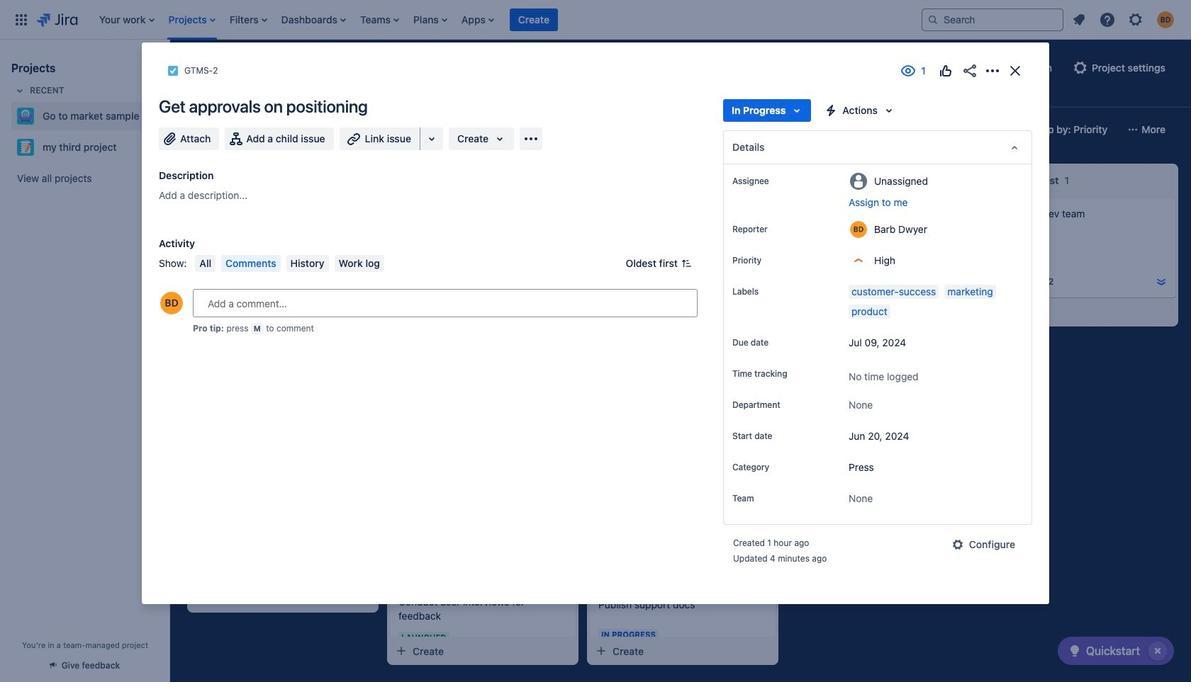 Task type: locate. For each thing, give the bounding box(es) containing it.
medium image
[[733, 438, 745, 450]]

0 vertical spatial medium image
[[756, 282, 767, 294]]

None search field
[[922, 8, 1064, 31]]

dialog
[[142, 43, 1049, 605]]

tab
[[260, 82, 328, 108]]

8 list item from the left
[[510, 0, 558, 39]]

1 vertical spatial low image
[[956, 532, 967, 543]]

task image
[[199, 294, 210, 305]]

low image
[[956, 294, 967, 305], [956, 532, 967, 543]]

1 list item from the left
[[95, 0, 159, 39]]

due date: 18 july 2024 image
[[201, 275, 213, 286], [201, 275, 213, 286]]

priority pin to top. only you can see pinned fields. image
[[765, 255, 776, 267]]

jira image
[[37, 11, 78, 28], [37, 11, 78, 28]]

banner
[[0, 0, 1191, 40]]

automation image
[[979, 60, 996, 77]]

tab list
[[170, 82, 1015, 108]]

task image
[[167, 65, 179, 77], [598, 282, 610, 294], [399, 299, 410, 311], [798, 532, 810, 543]]

medium image
[[756, 282, 767, 294], [733, 563, 745, 574]]

primary element
[[9, 0, 910, 39]]

0 vertical spatial low image
[[956, 294, 967, 305]]

list item
[[95, 0, 159, 39], [164, 0, 220, 39], [225, 0, 271, 39], [277, 0, 350, 39], [356, 0, 403, 39], [409, 0, 452, 39], [457, 0, 498, 39], [510, 0, 558, 39]]

team pin to top. only you can see pinned fields. image
[[757, 494, 768, 505]]

7 list item from the left
[[457, 0, 498, 39]]

add app image
[[523, 130, 540, 147]]

Search board field
[[188, 120, 306, 140]]

due date: 06 june 2024 image
[[401, 281, 413, 292], [401, 281, 413, 292]]

more information about barb dwyer image
[[850, 221, 867, 238]]

copy link to issue image
[[215, 65, 227, 76]]

medium image left barb dwyer icon
[[733, 563, 745, 574]]

vote options: no one has voted for this issue yet. image
[[937, 62, 954, 79]]

barb dwyer image
[[749, 435, 766, 452]]

menu bar
[[192, 255, 387, 272]]

list
[[92, 0, 910, 39], [1066, 7, 1183, 32]]

0 horizontal spatial medium image
[[733, 563, 745, 574]]

medium image down priority pin to top. only you can see pinned fields. icon
[[756, 282, 767, 294]]

0 horizontal spatial list
[[92, 0, 910, 39]]

3 list item from the left
[[225, 0, 271, 39]]



Task type: vqa. For each thing, say whether or not it's contained in the screenshot.
heading related to PLANNING ICON
no



Task type: describe. For each thing, give the bounding box(es) containing it.
4 list item from the left
[[277, 0, 350, 39]]

lowest image
[[1156, 277, 1167, 288]]

1 horizontal spatial medium image
[[756, 282, 767, 294]]

5 list item from the left
[[356, 0, 403, 39]]

6 list item from the left
[[409, 0, 452, 39]]

collapse recent projects image
[[11, 82, 28, 99]]

search image
[[928, 14, 939, 25]]

Search field
[[922, 8, 1064, 31]]

1 horizontal spatial list
[[1066, 7, 1183, 32]]

1 low image from the top
[[956, 294, 967, 305]]

2 low image from the top
[[956, 532, 967, 543]]

actions image
[[984, 62, 1001, 79]]

barb dwyer image
[[749, 560, 766, 577]]

dismiss quickstart image
[[1147, 640, 1169, 663]]

1 vertical spatial medium image
[[733, 563, 745, 574]]

Add a comment… field
[[193, 289, 698, 318]]

details element
[[723, 130, 1032, 165]]

high image
[[556, 299, 567, 311]]

show subtasks (0 of 3 subtasks complete) image
[[840, 417, 857, 434]]

time tracking pin to top. only you can see pinned fields. image
[[790, 369, 802, 380]]

close image
[[1007, 62, 1024, 79]]

2 list item from the left
[[164, 0, 220, 39]]



